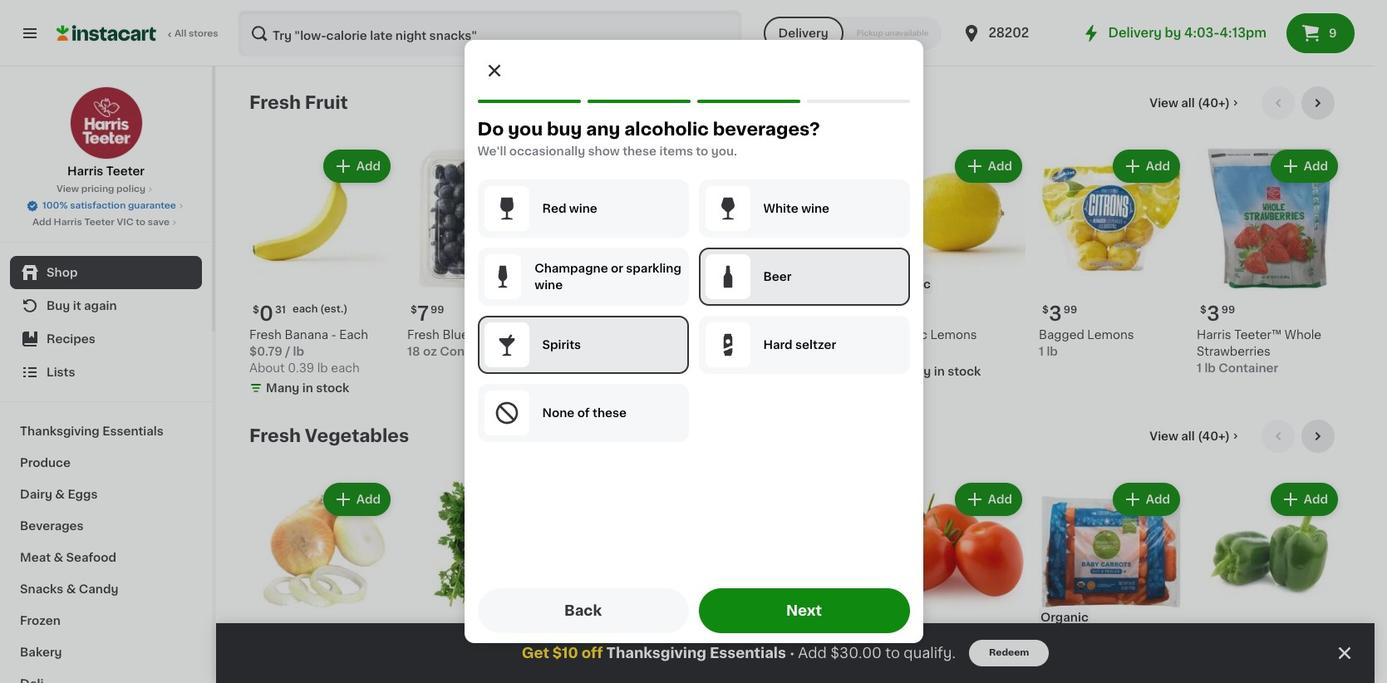Task type: describe. For each thing, give the bounding box(es) containing it.
delivery for delivery
[[779, 27, 829, 39]]

0 for $ 0 31
[[259, 304, 273, 323]]

thanksgiving inside 'link'
[[20, 426, 100, 437]]

$ 3 99 for harris
[[1200, 304, 1236, 323]]

0 for $ 0 43
[[891, 638, 905, 657]]

2 vertical spatial many in stock
[[266, 382, 349, 394]]

candy
[[79, 584, 118, 595]]

frozen
[[20, 615, 60, 627]]

$ for raspberries
[[727, 305, 733, 315]]

delivery for delivery by 4:03-4:13pm
[[1109, 27, 1162, 39]]

recipes
[[47, 333, 95, 345]]

do you buy any alcoholic beverages? we'll occasionally show these items to you.
[[478, 121, 820, 157]]

simple
[[1039, 663, 1079, 674]]

fresh blueberries 18 oz container
[[407, 329, 509, 357]]

stores
[[189, 29, 218, 38]]

none of these
[[542, 407, 627, 419]]

$10
[[553, 647, 578, 660]]

$ inside $ 0 31
[[253, 305, 259, 315]]

$ 2 simple truth organic® baby carrots bag
[[1039, 638, 1169, 683]]

add harris teeter vic to save
[[32, 218, 170, 227]]

$ for harris teeter™ whole strawberries
[[1200, 305, 1207, 315]]

/
[[285, 346, 290, 357]]

view for 2
[[1150, 431, 1179, 442]]

1 vertical spatial many in stock
[[898, 366, 981, 377]]

do
[[478, 121, 504, 138]]

view inside 'link'
[[56, 185, 79, 194]]

view pricing policy link
[[56, 183, 156, 196]]

satisfaction
[[70, 201, 126, 210]]

hard seltzer
[[764, 339, 836, 351]]

31
[[275, 305, 286, 315]]

$ for organic lemons
[[885, 305, 891, 315]]

wine for white wine
[[802, 203, 830, 214]]

show
[[588, 145, 620, 157]]

these inside do you buy any alcoholic beverages? we'll occasionally show these items to you.
[[623, 145, 657, 157]]

1 vertical spatial harris
[[54, 218, 82, 227]]

eggs
[[68, 489, 98, 500]]

seltzer
[[796, 339, 836, 351]]

100%
[[42, 201, 68, 210]]

$1.79 element
[[1197, 631, 1342, 660]]

items
[[660, 145, 693, 157]]

large
[[565, 329, 598, 341]]

alcoholic
[[625, 121, 709, 138]]

(40+) for 3
[[1198, 97, 1230, 109]]

view for 3
[[1150, 97, 1179, 109]]

large limes
[[565, 329, 636, 341]]

fresh vegetables
[[249, 427, 409, 445]]

champagne
[[535, 263, 608, 274]]

0 vertical spatial 1
[[891, 304, 900, 323]]

1 vertical spatial stock
[[948, 366, 981, 377]]

$ 6 59
[[727, 304, 762, 323]]

beverages?
[[713, 121, 820, 138]]

(est.) for $ 0 31
[[320, 304, 348, 314]]

lb inside "harris teeter™ whole strawberries 1 lb container"
[[1205, 362, 1216, 374]]

all stores
[[175, 29, 218, 38]]

all for 2
[[1182, 431, 1195, 442]]

red wine
[[542, 203, 598, 214]]

99 for celery
[[589, 638, 603, 648]]

raspberries
[[723, 329, 794, 341]]

each
[[339, 329, 368, 341]]

container inside "harris teeter™ whole strawberries 1 lb container"
[[1219, 362, 1279, 374]]

0 vertical spatial stock
[[632, 349, 665, 361]]

fresh for fresh vegetables
[[249, 427, 301, 445]]

-
[[331, 329, 337, 341]]

$ 4 69
[[727, 638, 762, 657]]

of
[[578, 407, 590, 419]]

1 horizontal spatial in
[[618, 349, 629, 361]]

teeter™
[[1235, 329, 1282, 341]]

buy it again link
[[10, 289, 202, 323]]

28202
[[989, 27, 1029, 39]]

roma
[[881, 663, 915, 674]]

any
[[586, 121, 620, 138]]

0 horizontal spatial to
[[136, 218, 146, 227]]

$ 2 99
[[569, 638, 603, 657]]

$ 0 99
[[569, 304, 605, 323]]

essentials inside 'link'
[[102, 426, 164, 437]]

& for meat
[[54, 552, 63, 564]]

item carousel region containing 0
[[249, 86, 1342, 407]]

get
[[522, 647, 549, 660]]

meat
[[20, 552, 51, 564]]

harris teeter link
[[67, 86, 145, 180]]

produce
[[20, 457, 71, 469]]

50/50
[[773, 663, 809, 674]]

$2.39 element
[[407, 631, 552, 660]]

1 vertical spatial in
[[934, 366, 945, 377]]

view all (40+) for 3
[[1150, 97, 1230, 109]]

4:03-
[[1185, 27, 1220, 39]]

4:13pm
[[1220, 27, 1267, 39]]

lb right /
[[293, 346, 304, 357]]

whole
[[1285, 329, 1322, 341]]

69
[[749, 638, 762, 648]]

lemons for organic lemons
[[931, 329, 977, 341]]

$30.00
[[831, 647, 882, 660]]

add button for bagged lemons
[[1115, 151, 1179, 181]]

wine for red wine
[[569, 203, 598, 214]]

fresh banana - each $0.79 / lb about 0.39 lb each
[[249, 329, 368, 374]]

$ inside $ 2 simple truth organic® baby carrots bag
[[1043, 638, 1049, 648]]

or
[[611, 263, 623, 274]]

frozen link
[[10, 605, 202, 637]]

sponsored badge image
[[723, 361, 774, 371]]

each for $ 0 43
[[927, 638, 952, 648]]

each inside fresh banana - each $0.79 / lb about 0.39 lb each
[[331, 362, 360, 374]]

4
[[733, 638, 747, 657]]

0 for $ 0 99
[[575, 304, 589, 323]]

•
[[790, 647, 795, 660]]

3 for bagged lemons
[[1049, 304, 1062, 323]]

qualify.
[[904, 647, 956, 660]]

wine inside champagne or sparkling wine
[[535, 279, 563, 291]]

9 inside raspberries 9 oz
[[723, 346, 731, 357]]

vegetables
[[305, 427, 409, 445]]

view all (40+) button for 3
[[1143, 86, 1249, 120]]

$ 1 39
[[885, 304, 915, 323]]

delivery by 4:03-4:13pm link
[[1082, 23, 1267, 43]]

$ for organic 50/50 mix
[[727, 638, 733, 648]]

bag
[[1119, 679, 1142, 683]]

2 for $ 2 simple truth organic® baby carrots bag
[[1049, 638, 1062, 657]]

6
[[733, 304, 747, 323]]

we'll
[[478, 145, 507, 157]]



Task type: vqa. For each thing, say whether or not it's contained in the screenshot.
Order changes link
no



Task type: locate. For each thing, give the bounding box(es) containing it.
1 all from the top
[[1182, 97, 1195, 109]]

add button for fresh banana - each
[[325, 151, 389, 181]]

0 vertical spatial 9
[[1329, 27, 1337, 39]]

organic lemons
[[881, 329, 977, 341]]

each (est.) up -
[[293, 304, 348, 314]]

view all (40+) for 2
[[1150, 431, 1230, 442]]

$ 3 99
[[1043, 304, 1078, 323], [1200, 304, 1236, 323]]

1 horizontal spatial essentials
[[710, 647, 786, 660]]

many in stock
[[582, 349, 665, 361], [898, 366, 981, 377], [266, 382, 349, 394]]

2 for $ 2 99
[[575, 638, 588, 657]]

fruit
[[305, 94, 348, 111]]

occasionally
[[509, 145, 585, 157]]

1 vertical spatial (40+)
[[1198, 431, 1230, 442]]

sparkling
[[626, 263, 682, 274]]

fresh up $0.79
[[249, 329, 282, 341]]

many down about
[[266, 382, 300, 394]]

thanksgiving inside get $10 off thanksgiving essentials • add $30.00 to qualify.
[[607, 647, 707, 660]]

0 horizontal spatial each
[[293, 304, 318, 314]]

$ for celery
[[569, 638, 575, 648]]

None search field
[[238, 10, 742, 57]]

0 horizontal spatial 3
[[1049, 304, 1062, 323]]

0 horizontal spatial stock
[[316, 382, 349, 394]]

fresh fruit
[[249, 94, 348, 111]]

these down alcoholic
[[623, 145, 657, 157]]

bakery link
[[10, 637, 202, 668]]

1 horizontal spatial 2
[[1049, 638, 1062, 657]]

in down the "limes"
[[618, 349, 629, 361]]

all stores link
[[57, 10, 219, 57]]

view all (40+) button
[[1143, 86, 1249, 120], [1143, 420, 1249, 453]]

2 vertical spatial &
[[66, 584, 76, 595]]

$ inside $ 6 59
[[727, 305, 733, 315]]

0 up large
[[575, 304, 589, 323]]

0 vertical spatial container
[[440, 346, 500, 357]]

add button for harris teeter™ whole strawberries
[[1273, 151, 1337, 181]]

2 vertical spatial 1
[[1197, 362, 1202, 374]]

1 down strawberries on the bottom
[[1197, 362, 1202, 374]]

100% satisfaction guarantee
[[42, 201, 176, 210]]

2 vertical spatial in
[[302, 382, 313, 394]]

1 horizontal spatial 0
[[575, 304, 589, 323]]

1 vertical spatial item carousel region
[[249, 420, 1342, 683]]

(est.) up -
[[320, 304, 348, 314]]

roma tomato
[[881, 663, 962, 674]]

(est.) inside $0.43 each (estimated) element
[[955, 638, 982, 648]]

1 vertical spatial essentials
[[710, 647, 786, 660]]

fresh inside fresh blueberries 18 oz container
[[407, 329, 440, 341]]

organic 50/50 mix
[[723, 663, 833, 674]]

(40+) for 2
[[1198, 431, 1230, 442]]

&
[[55, 489, 65, 500], [54, 552, 63, 564], [66, 584, 76, 595]]

fresh inside fresh banana - each $0.79 / lb about 0.39 lb each
[[249, 329, 282, 341]]

0 left '43' on the right of the page
[[891, 638, 905, 657]]

each inside $0.43 each (estimated) element
[[927, 638, 952, 648]]

to inside get $10 off thanksgiving essentials • add $30.00 to qualify.
[[886, 647, 900, 660]]

add
[[356, 160, 381, 172], [988, 160, 1013, 172], [1146, 160, 1171, 172], [1304, 160, 1329, 172], [32, 218, 51, 227], [356, 494, 381, 505], [988, 494, 1013, 505], [1146, 494, 1171, 505], [1304, 494, 1329, 505], [798, 647, 827, 660]]

next
[[786, 604, 822, 618]]

stock down fresh banana - each $0.79 / lb about 0.39 lb each
[[316, 382, 349, 394]]

99 inside $ 0 99
[[591, 305, 605, 315]]

in down organic lemons
[[934, 366, 945, 377]]

each
[[293, 304, 318, 314], [331, 362, 360, 374], [927, 638, 952, 648]]

delivery
[[1109, 27, 1162, 39], [779, 27, 829, 39]]

99 up celery
[[589, 638, 603, 648]]

1 $ 3 99 from the left
[[1043, 304, 1078, 323]]

product group
[[249, 146, 394, 400], [407, 146, 552, 360], [565, 146, 710, 367], [723, 146, 868, 375], [881, 146, 1026, 383], [1039, 146, 1184, 360], [1197, 146, 1342, 377], [249, 480, 394, 683], [881, 480, 1026, 683], [1039, 480, 1184, 683], [1197, 480, 1342, 683]]

organic up 39 at the top right of page
[[883, 279, 931, 290]]

1 vertical spatial many
[[898, 366, 931, 377]]

2 vertical spatial stock
[[316, 382, 349, 394]]

many down organic lemons
[[898, 366, 931, 377]]

$ for large limes
[[569, 305, 575, 315]]

1 view all (40+) button from the top
[[1143, 86, 1249, 120]]

blueberries
[[443, 329, 509, 341]]

harris up pricing
[[67, 165, 103, 177]]

$ inside '$ 1 39'
[[885, 305, 891, 315]]

spirits
[[542, 339, 581, 351]]

truth
[[1082, 663, 1112, 674]]

essentials inside get $10 off thanksgiving essentials • add $30.00 to qualify.
[[710, 647, 786, 660]]

1 vertical spatial container
[[1219, 362, 1279, 374]]

& for dairy
[[55, 489, 65, 500]]

many in stock down organic lemons
[[898, 366, 981, 377]]

stock
[[632, 349, 665, 361], [948, 366, 981, 377], [316, 382, 349, 394]]

0 vertical spatial many in stock
[[582, 349, 665, 361]]

tomato
[[918, 663, 962, 674]]

snacks & candy link
[[10, 574, 202, 605]]

each (est.) inside $0.43 each (estimated) element
[[927, 638, 982, 648]]

0 vertical spatial in
[[618, 349, 629, 361]]

1 horizontal spatial to
[[696, 145, 709, 157]]

0 vertical spatial item carousel region
[[249, 86, 1342, 407]]

all
[[175, 29, 186, 38]]

teeter down satisfaction
[[84, 218, 115, 227]]

0 vertical spatial each
[[293, 304, 318, 314]]

99 for harris teeter™ whole strawberries
[[1222, 305, 1236, 315]]

lb down strawberries on the bottom
[[1205, 362, 1216, 374]]

0.39
[[288, 362, 314, 374]]

$ 3 99 for bagged
[[1043, 304, 1078, 323]]

0 horizontal spatial thanksgiving
[[20, 426, 100, 437]]

0 vertical spatial to
[[696, 145, 709, 157]]

$ inside $ 0 43
[[885, 638, 891, 648]]

bagged lemons 1 lb
[[1039, 329, 1134, 357]]

to
[[696, 145, 709, 157], [136, 218, 146, 227], [886, 647, 900, 660]]

0 vertical spatial view all (40+)
[[1150, 97, 1230, 109]]

1 horizontal spatial thanksgiving
[[607, 647, 707, 660]]

9 inside button
[[1329, 27, 1337, 39]]

0 horizontal spatial container
[[440, 346, 500, 357]]

product group containing 2
[[1039, 480, 1184, 683]]

off
[[582, 647, 603, 660]]

2 vertical spatial many
[[266, 382, 300, 394]]

you.
[[711, 145, 737, 157]]

harris up strawberries on the bottom
[[1197, 329, 1232, 341]]

$ left 59
[[727, 305, 733, 315]]

1 inside "harris teeter™ whole strawberries 1 lb container"
[[1197, 362, 1202, 374]]

1 horizontal spatial container
[[1219, 362, 1279, 374]]

to up the roma
[[886, 647, 900, 660]]

9 button
[[1287, 13, 1355, 53]]

lb right the "0.39"
[[317, 362, 328, 374]]

$ 0 31
[[253, 304, 286, 323]]

$ inside $ 4 69
[[727, 638, 733, 648]]

0 horizontal spatial $ 3 99
[[1043, 304, 1078, 323]]

many down large limes
[[582, 349, 615, 361]]

each for $ 0 31
[[293, 304, 318, 314]]

beverages link
[[10, 510, 202, 542]]

$ left '69'
[[727, 638, 733, 648]]

stock down organic lemons
[[948, 366, 981, 377]]

0 vertical spatial &
[[55, 489, 65, 500]]

fresh for fresh fruit
[[249, 94, 301, 111]]

lemons inside bagged lemons 1 lb
[[1088, 329, 1134, 341]]

fresh down about
[[249, 427, 301, 445]]

2 horizontal spatial 0
[[891, 638, 905, 657]]

add inside get $10 off thanksgiving essentials • add $30.00 to qualify.
[[798, 647, 827, 660]]

harris teeter
[[67, 165, 145, 177]]

white
[[764, 203, 799, 214]]

$ inside the $ 7 99
[[411, 305, 417, 315]]

1 view all (40+) from the top
[[1150, 97, 1230, 109]]

1 vertical spatial each (est.)
[[927, 638, 982, 648]]

view pricing policy
[[56, 185, 146, 194]]

99 up teeter™
[[1222, 305, 1236, 315]]

each (est.) up 'tomato'
[[927, 638, 982, 648]]

1 vertical spatial to
[[136, 218, 146, 227]]

oz right 18
[[423, 346, 437, 357]]

99 right 7
[[431, 305, 444, 315]]

$ 3 99 up 'bagged'
[[1043, 304, 1078, 323]]

product group containing 7
[[407, 146, 552, 360]]

get $10 off thanksgiving essentials • add $30.00 to qualify.
[[522, 647, 956, 660]]

$ left off
[[569, 638, 575, 648]]

2 view all (40+) from the top
[[1150, 431, 1230, 442]]

7
[[417, 304, 429, 323]]

thanksgiving essentials
[[20, 426, 164, 437]]

many in stock down the "limes"
[[582, 349, 665, 361]]

to right vic
[[136, 218, 146, 227]]

add button for roma tomato
[[957, 485, 1021, 515]]

meat & seafood
[[20, 552, 116, 564]]

0 horizontal spatial many
[[266, 382, 300, 394]]

1 2 from the left
[[575, 638, 588, 657]]

product group containing 6
[[723, 146, 868, 375]]

each (est.) for $ 0 43
[[927, 638, 982, 648]]

each (est.) for $ 0 31
[[293, 304, 348, 314]]

wine right red
[[569, 203, 598, 214]]

to left you.
[[696, 145, 709, 157]]

0 horizontal spatial essentials
[[102, 426, 164, 437]]

lists link
[[10, 356, 202, 389]]

thanksgiving up produce
[[20, 426, 100, 437]]

1 vertical spatial view
[[56, 185, 79, 194]]

(est.) inside $0.31 each (estimated) element
[[320, 304, 348, 314]]

instacart logo image
[[57, 23, 156, 43]]

$ left '43' on the right of the page
[[885, 638, 891, 648]]

99 up large limes
[[591, 305, 605, 315]]

harris for harris teeter
[[67, 165, 103, 177]]

snacks
[[20, 584, 63, 595]]

back button
[[478, 589, 689, 634]]

view all (40+) button for 2
[[1143, 420, 1249, 453]]

2 horizontal spatial to
[[886, 647, 900, 660]]

teeter
[[106, 165, 145, 177], [84, 218, 115, 227]]

2 lemons from the left
[[1088, 329, 1134, 341]]

1 down 'bagged'
[[1039, 346, 1044, 357]]

0 horizontal spatial 9
[[723, 346, 731, 357]]

organic up simple
[[1041, 612, 1089, 624]]

1 horizontal spatial many
[[582, 349, 615, 361]]

champagne or sparkling wine
[[535, 263, 682, 291]]

2 all from the top
[[1182, 431, 1195, 442]]

beer
[[764, 271, 792, 283]]

in down the "0.39"
[[302, 382, 313, 394]]

fresh for fresh banana - each $0.79 / lb about 0.39 lb each
[[249, 329, 282, 341]]

harris teeter logo image
[[69, 86, 143, 160]]

0 vertical spatial all
[[1182, 97, 1195, 109]]

2 horizontal spatial many in stock
[[898, 366, 981, 377]]

essentials up produce link at the bottom of page
[[102, 426, 164, 437]]

delivery inside button
[[779, 27, 829, 39]]

view
[[1150, 97, 1179, 109], [56, 185, 79, 194], [1150, 431, 1179, 442]]

2 item carousel region from the top
[[249, 420, 1342, 683]]

(40+)
[[1198, 97, 1230, 109], [1198, 431, 1230, 442]]

each down each
[[331, 362, 360, 374]]

delivery by 4:03-4:13pm
[[1109, 27, 1267, 39]]

$ inside $ 2 99
[[569, 638, 575, 648]]

recipes link
[[10, 323, 202, 356]]

1 horizontal spatial 9
[[1329, 27, 1337, 39]]

all for 3
[[1182, 97, 1195, 109]]

1 horizontal spatial 3
[[1207, 304, 1220, 323]]

1 vertical spatial all
[[1182, 431, 1195, 442]]

$ up strawberries on the bottom
[[1200, 305, 1207, 315]]

$ up large
[[569, 305, 575, 315]]

$ for fresh blueberries
[[411, 305, 417, 315]]

0 vertical spatial view all (40+) button
[[1143, 86, 1249, 120]]

add your shopping preferences element
[[464, 40, 923, 643]]

0 vertical spatial many
[[582, 349, 615, 361]]

oz up sponsored badge image
[[734, 346, 748, 357]]

lemons for bagged lemons 1 lb
[[1088, 329, 1134, 341]]

1 (40+) from the top
[[1198, 97, 1230, 109]]

item carousel region
[[249, 86, 1342, 407], [249, 420, 1342, 683]]

each (est.) inside $0.31 each (estimated) element
[[293, 304, 348, 314]]

stock down the "limes"
[[632, 349, 665, 361]]

& left candy
[[66, 584, 76, 595]]

2 horizontal spatial 1
[[1197, 362, 1202, 374]]

0 vertical spatial these
[[623, 145, 657, 157]]

treatment tracker modal dialog
[[216, 624, 1375, 683]]

dairy
[[20, 489, 52, 500]]

$ for bagged lemons
[[1043, 305, 1049, 315]]

0 horizontal spatial delivery
[[779, 27, 829, 39]]

by
[[1165, 27, 1182, 39]]

container down strawberries on the bottom
[[1219, 362, 1279, 374]]

raspberries 9 oz
[[723, 329, 794, 357]]

mix
[[812, 663, 833, 674]]

essentials
[[102, 426, 164, 437], [710, 647, 786, 660]]

0 vertical spatial harris
[[67, 165, 103, 177]]

essentials up organic 50/50 mix
[[710, 647, 786, 660]]

$ up simple
[[1043, 638, 1049, 648]]

add button for simple truth organic® baby carrots bag
[[1115, 485, 1179, 515]]

99 for fresh blueberries
[[431, 305, 444, 315]]

1 inside bagged lemons 1 lb
[[1039, 346, 1044, 357]]

lb inside bagged lemons 1 lb
[[1047, 346, 1058, 357]]

3 for harris teeter™ whole strawberries
[[1207, 304, 1220, 323]]

1 horizontal spatial (est.)
[[955, 638, 982, 648]]

2 3 from the left
[[1207, 304, 1220, 323]]

redeem button
[[969, 640, 1049, 667]]

2 vertical spatial view
[[1150, 431, 1179, 442]]

0 vertical spatial view
[[1150, 97, 1179, 109]]

thanksgiving right off
[[607, 647, 707, 660]]

2 horizontal spatial in
[[934, 366, 945, 377]]

organic down '$ 1 39'
[[881, 329, 928, 341]]

2 vertical spatial each
[[927, 638, 952, 648]]

oz inside fresh blueberries 18 oz container
[[423, 346, 437, 357]]

each right 31
[[293, 304, 318, 314]]

(est.) for $ 0 43
[[955, 638, 982, 648]]

0 horizontal spatial each (est.)
[[293, 304, 348, 314]]

item carousel region containing 2
[[249, 420, 1342, 683]]

these right of
[[593, 407, 627, 419]]

again
[[84, 300, 117, 312]]

$ left 31
[[253, 305, 259, 315]]

& for snacks
[[66, 584, 76, 595]]

$ left 39 at the top right of page
[[885, 305, 891, 315]]

$0.31 each (estimated) element
[[249, 298, 394, 327]]

2 2 from the left
[[1049, 638, 1062, 657]]

2 horizontal spatial many
[[898, 366, 931, 377]]

wine
[[569, 203, 598, 214], [802, 203, 830, 214], [535, 279, 563, 291]]

1 vertical spatial thanksgiving
[[607, 647, 707, 660]]

0 left 31
[[259, 304, 273, 323]]

0 vertical spatial essentials
[[102, 426, 164, 437]]

product group containing 1
[[881, 146, 1026, 383]]

2 view all (40+) button from the top
[[1143, 420, 1249, 453]]

1 vertical spatial (est.)
[[955, 638, 982, 648]]

none
[[542, 407, 575, 419]]

99 up 'bagged'
[[1064, 305, 1078, 315]]

add button for organic lemons
[[957, 151, 1021, 181]]

99 for large limes
[[591, 305, 605, 315]]

0 vertical spatial (40+)
[[1198, 97, 1230, 109]]

1 vertical spatial these
[[593, 407, 627, 419]]

0 horizontal spatial lemons
[[931, 329, 977, 341]]

3 up 'bagged'
[[1049, 304, 1062, 323]]

white wine
[[764, 203, 830, 214]]

each inside $0.31 each (estimated) element
[[293, 304, 318, 314]]

2 oz from the left
[[734, 346, 748, 357]]

0 vertical spatial teeter
[[106, 165, 145, 177]]

$0.43 each (estimated) element
[[881, 631, 1026, 660]]

1 horizontal spatial 1
[[1039, 346, 1044, 357]]

1 vertical spatial 9
[[723, 346, 731, 357]]

2 horizontal spatial each
[[927, 638, 952, 648]]

limes
[[601, 329, 636, 341]]

harris for harris teeter™ whole strawberries 1 lb container
[[1197, 329, 1232, 341]]

1 horizontal spatial many in stock
[[582, 349, 665, 361]]

(est.) up 'tomato'
[[955, 638, 982, 648]]

dairy & eggs
[[20, 489, 98, 500]]

0 vertical spatial each (est.)
[[293, 304, 348, 314]]

& left eggs
[[55, 489, 65, 500]]

1 vertical spatial view all (40+) button
[[1143, 420, 1249, 453]]

teeter up policy
[[106, 165, 145, 177]]

2 vertical spatial to
[[886, 647, 900, 660]]

43
[[907, 638, 920, 648]]

1 vertical spatial view all (40+)
[[1150, 431, 1230, 442]]

1 horizontal spatial wine
[[569, 203, 598, 214]]

2 up simple
[[1049, 638, 1062, 657]]

2 up celery
[[575, 638, 588, 657]]

$ inside $ 0 99
[[569, 305, 575, 315]]

1 item carousel region from the top
[[249, 86, 1342, 407]]

container down blueberries at top left
[[440, 346, 500, 357]]

1 vertical spatial 1
[[1039, 346, 1044, 357]]

39
[[901, 305, 915, 315]]

0 vertical spatial (est.)
[[320, 304, 348, 314]]

hard
[[764, 339, 793, 351]]

& right meat
[[54, 552, 63, 564]]

celery
[[565, 663, 604, 674]]

1 oz from the left
[[423, 346, 437, 357]]

1 left 39 at the top right of page
[[891, 304, 900, 323]]

produce link
[[10, 447, 202, 479]]

fresh up 18
[[407, 329, 440, 341]]

$ up 'bagged'
[[1043, 305, 1049, 315]]

1 horizontal spatial delivery
[[1109, 27, 1162, 39]]

each up 'tomato'
[[927, 638, 952, 648]]

1 lemons from the left
[[931, 329, 977, 341]]

2 vertical spatial harris
[[1197, 329, 1232, 341]]

main content containing 0
[[216, 67, 1375, 683]]

3 up strawberries on the bottom
[[1207, 304, 1220, 323]]

0 horizontal spatial in
[[302, 382, 313, 394]]

1 horizontal spatial each
[[331, 362, 360, 374]]

1 horizontal spatial oz
[[734, 346, 748, 357]]

add harris teeter vic to save link
[[32, 216, 180, 229]]

1 horizontal spatial each (est.)
[[927, 638, 982, 648]]

$ 0 43
[[885, 638, 920, 657]]

0 vertical spatial thanksgiving
[[20, 426, 100, 437]]

main content
[[216, 67, 1375, 683]]

2 (40+) from the top
[[1198, 431, 1230, 442]]

container inside fresh blueberries 18 oz container
[[440, 346, 500, 357]]

lb down 'bagged'
[[1047, 346, 1058, 357]]

organic down get $10 off thanksgiving essentials • add $30.00 to qualify.
[[723, 663, 770, 674]]

many in stock down the "0.39"
[[266, 382, 349, 394]]

2 $ 3 99 from the left
[[1200, 304, 1236, 323]]

oz inside raspberries 9 oz
[[734, 346, 748, 357]]

2 inside $ 2 simple truth organic® baby carrots bag
[[1049, 638, 1062, 657]]

$ 3 99 up strawberries on the bottom
[[1200, 304, 1236, 323]]

0 horizontal spatial wine
[[535, 279, 563, 291]]

99 for bagged lemons
[[1064, 305, 1078, 315]]

1 horizontal spatial stock
[[632, 349, 665, 361]]

fresh left fruit
[[249, 94, 301, 111]]

1 vertical spatial &
[[54, 552, 63, 564]]

1 3 from the left
[[1049, 304, 1062, 323]]

in
[[618, 349, 629, 361], [934, 366, 945, 377], [302, 382, 313, 394]]

shop link
[[10, 256, 202, 289]]

service type group
[[764, 17, 942, 50]]

0 horizontal spatial 2
[[575, 638, 588, 657]]

fresh for fresh blueberries 18 oz container
[[407, 329, 440, 341]]

wine down champagne at the top left
[[535, 279, 563, 291]]

harris down '100%'
[[54, 218, 82, 227]]

snacks & candy
[[20, 584, 118, 595]]

guarantee
[[128, 201, 176, 210]]

1 horizontal spatial lemons
[[1088, 329, 1134, 341]]

harris inside "harris teeter™ whole strawberries 1 lb container"
[[1197, 329, 1232, 341]]

2 horizontal spatial stock
[[948, 366, 981, 377]]

$ up 18
[[411, 305, 417, 315]]

shop
[[47, 267, 78, 279]]

to inside do you buy any alcoholic beverages? we'll occasionally show these items to you.
[[696, 145, 709, 157]]

0 horizontal spatial 0
[[259, 304, 273, 323]]

99 inside $ 2 99
[[589, 638, 603, 648]]

buy
[[547, 121, 582, 138]]

wine right white
[[802, 203, 830, 214]]

99 inside the $ 7 99
[[431, 305, 444, 315]]

2 horizontal spatial wine
[[802, 203, 830, 214]]

1 vertical spatial teeter
[[84, 218, 115, 227]]



